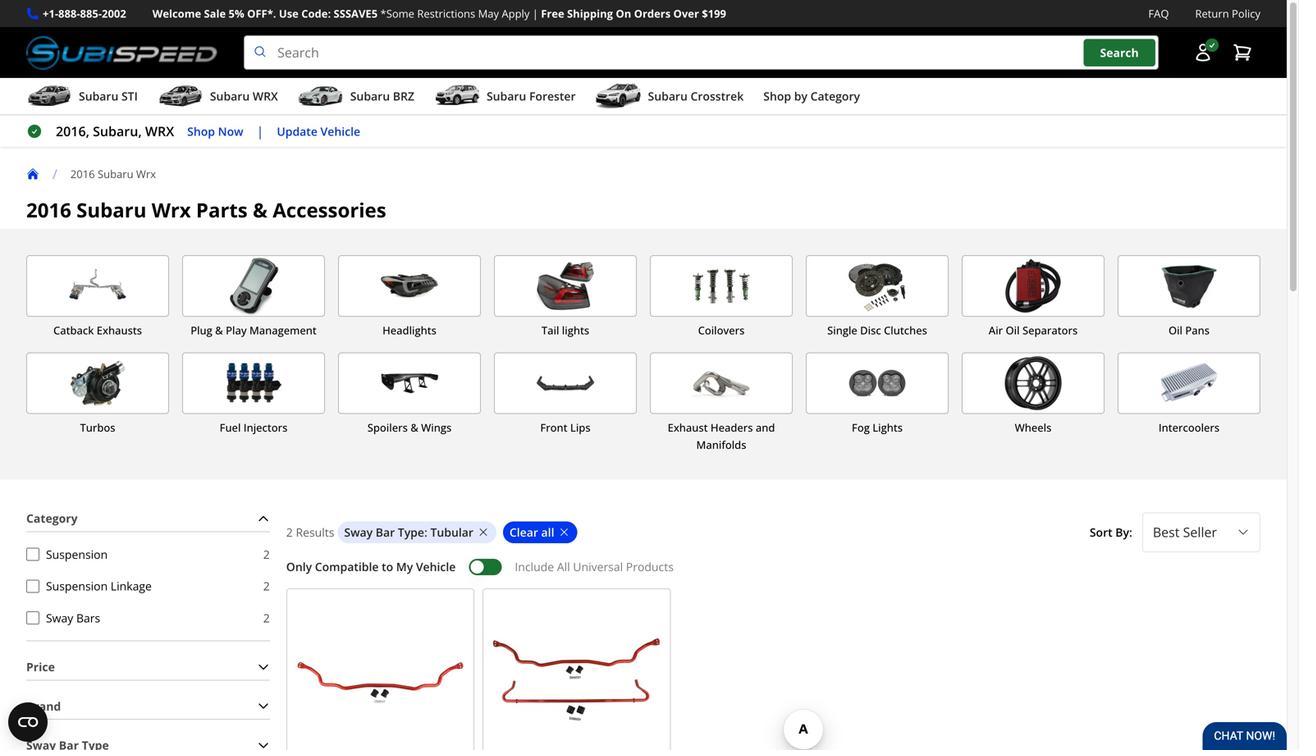 Task type: locate. For each thing, give the bounding box(es) containing it.
shop now link
[[187, 122, 244, 141]]

fog
[[852, 420, 870, 435]]

shop inside "link"
[[187, 123, 215, 139]]

1 oil from the left
[[1006, 323, 1020, 338]]

& for plug
[[215, 323, 223, 338]]

oil right "air"
[[1006, 323, 1020, 338]]

clear all
[[510, 525, 555, 540]]

tail lights button
[[494, 255, 637, 339]]

eibach anti roll front and rear sway bar kit - 2015+ wrx image
[[490, 596, 664, 751]]

0 horizontal spatial |
[[257, 122, 264, 140]]

catback exhausts button
[[26, 255, 169, 339]]

& left play
[[215, 323, 223, 338]]

sway left bar
[[344, 525, 373, 540]]

wrx down a subaru wrx thumbnail image
[[145, 122, 174, 140]]

to
[[382, 559, 393, 575]]

& left wings
[[411, 420, 419, 435]]

single disc clutches
[[828, 323, 928, 338]]

wrx
[[253, 88, 278, 104], [145, 122, 174, 140]]

shop for shop by category
[[764, 88, 792, 104]]

2 results
[[286, 525, 335, 540]]

headlights button
[[338, 255, 481, 339]]

2 for sway bars
[[263, 610, 270, 626]]

1 horizontal spatial oil
[[1169, 323, 1183, 338]]

subaru left brz
[[350, 88, 390, 104]]

wrx for 2016 subaru wrx
[[136, 167, 156, 182]]

vehicle inside button
[[321, 123, 361, 139]]

1 horizontal spatial |
[[533, 6, 539, 21]]

0 vertical spatial sway
[[344, 525, 373, 540]]

1 vertical spatial shop
[[187, 123, 215, 139]]

0 vertical spatial subaru
[[98, 167, 133, 182]]

may
[[478, 6, 499, 21]]

vehicle right my
[[416, 559, 456, 575]]

Sway Bars button
[[26, 612, 39, 625]]

and
[[756, 420, 776, 435]]

oil
[[1006, 323, 1020, 338], [1169, 323, 1183, 338]]

1 subaru from the left
[[79, 88, 119, 104]]

*some
[[381, 6, 415, 21]]

shop left now
[[187, 123, 215, 139]]

suspension
[[46, 547, 108, 562], [46, 579, 108, 594]]

2 oil from the left
[[1169, 323, 1183, 338]]

| right now
[[257, 122, 264, 140]]

by
[[795, 88, 808, 104]]

subaru for subaru brz
[[350, 88, 390, 104]]

Suspension Linkage button
[[26, 580, 39, 593]]

all
[[557, 559, 570, 575]]

3 subaru from the left
[[350, 88, 390, 104]]

open widget image
[[8, 703, 48, 742]]

separators
[[1023, 323, 1078, 338]]

injectors
[[244, 420, 288, 435]]

wings
[[421, 420, 452, 435]]

2016 right / on the top
[[71, 167, 95, 182]]

2
[[286, 525, 293, 540], [263, 547, 270, 562], [263, 579, 270, 594], [263, 610, 270, 626]]

subaru left 'forester'
[[487, 88, 527, 104]]

885-
[[80, 6, 102, 21]]

1 suspension from the top
[[46, 547, 108, 562]]

subaru up now
[[210, 88, 250, 104]]

1 vertical spatial suspension
[[46, 579, 108, 594]]

wrx down 'subaru,'
[[136, 167, 156, 182]]

headlights
[[383, 323, 437, 338]]

1 vertical spatial &
[[215, 323, 223, 338]]

suspension up suspension linkage
[[46, 547, 108, 562]]

air oil separators button
[[962, 255, 1105, 339]]

0 vertical spatial suspension
[[46, 547, 108, 562]]

0 horizontal spatial vehicle
[[321, 123, 361, 139]]

wrx
[[136, 167, 156, 182], [152, 197, 191, 223]]

tubular
[[431, 525, 474, 540]]

0 vertical spatial |
[[533, 6, 539, 21]]

coilovers image
[[651, 256, 792, 316]]

oil pans
[[1169, 323, 1210, 338]]

2 vertical spatial &
[[411, 420, 419, 435]]

2002
[[102, 6, 126, 21]]

$199
[[702, 6, 727, 21]]

a subaru wrx thumbnail image image
[[158, 84, 204, 108]]

sway for sway bar type : tubular
[[344, 525, 373, 540]]

exhaust headers and manifolds
[[668, 420, 776, 452]]

single disc clutches image
[[807, 256, 948, 316]]

search input field
[[244, 35, 1160, 70]]

coilovers button
[[650, 255, 793, 339]]

oil inside button
[[1169, 323, 1183, 338]]

+1-888-885-2002 link
[[43, 5, 126, 22]]

air
[[989, 323, 1004, 338]]

suspension up sway bars
[[46, 579, 108, 594]]

1 vertical spatial |
[[257, 122, 264, 140]]

+1-888-885-2002
[[43, 6, 126, 21]]

0 horizontal spatial shop
[[187, 123, 215, 139]]

suspension for suspension linkage
[[46, 579, 108, 594]]

1 horizontal spatial vehicle
[[416, 559, 456, 575]]

subaru
[[98, 167, 133, 182], [76, 197, 147, 223]]

2 horizontal spatial &
[[411, 420, 419, 435]]

shop left by on the top right of the page
[[764, 88, 792, 104]]

results
[[296, 525, 335, 540]]

oil inside button
[[1006, 323, 1020, 338]]

2 suspension from the top
[[46, 579, 108, 594]]

price button
[[26, 655, 270, 680]]

2 for suspension
[[263, 547, 270, 562]]

/
[[53, 165, 57, 183]]

management
[[250, 323, 317, 338]]

0 horizontal spatial sway
[[46, 610, 73, 626]]

2016 down / on the top
[[26, 197, 71, 223]]

wheels
[[1015, 420, 1052, 435]]

subaru for subaru sti
[[79, 88, 119, 104]]

update vehicle
[[277, 123, 361, 139]]

wrx up update on the left of page
[[253, 88, 278, 104]]

search
[[1101, 45, 1140, 60]]

shop
[[764, 88, 792, 104], [187, 123, 215, 139]]

off*.
[[247, 6, 276, 21]]

subaru left sti
[[79, 88, 119, 104]]

1 horizontal spatial shop
[[764, 88, 792, 104]]

wrx for 2016 subaru wrx parts & accessories
[[152, 197, 191, 223]]

0 horizontal spatial &
[[215, 323, 223, 338]]

sway right sway bars button
[[46, 610, 73, 626]]

1 vertical spatial sway
[[46, 610, 73, 626]]

use
[[279, 6, 299, 21]]

sale
[[204, 6, 226, 21]]

| left free
[[533, 6, 539, 21]]

1 vertical spatial wrx
[[152, 197, 191, 223]]

fuel
[[220, 420, 241, 435]]

shipping
[[567, 6, 613, 21]]

subaru right a subaru crosstrek thumbnail image in the left top of the page
[[648, 88, 688, 104]]

turbos image
[[27, 353, 168, 413]]

code:
[[302, 6, 331, 21]]

5 subaru from the left
[[648, 88, 688, 104]]

0 vertical spatial shop
[[764, 88, 792, 104]]

restrictions
[[417, 6, 476, 21]]

plug & play management
[[191, 323, 317, 338]]

0 vertical spatial 2016
[[71, 167, 95, 182]]

faq
[[1149, 6, 1170, 21]]

shop inside dropdown button
[[764, 88, 792, 104]]

subaru sti button
[[26, 81, 138, 114]]

spoilers & wings
[[368, 420, 452, 435]]

manifolds
[[697, 438, 747, 452]]

oil left 'pans'
[[1169, 323, 1183, 338]]

wrx left parts
[[152, 197, 191, 223]]

compatible
[[315, 559, 379, 575]]

4 subaru from the left
[[487, 88, 527, 104]]

& right parts
[[253, 197, 268, 223]]

category button
[[26, 506, 270, 532]]

0 vertical spatial wrx
[[253, 88, 278, 104]]

2016 subaru wrx
[[71, 167, 156, 182]]

subaru down 2016 subaru wrx
[[76, 197, 147, 223]]

0 horizontal spatial wrx
[[145, 122, 174, 140]]

sort
[[1090, 525, 1113, 540]]

single
[[828, 323, 858, 338]]

vehicle down subaru brz dropdown button
[[321, 123, 361, 139]]

1 vertical spatial subaru
[[76, 197, 147, 223]]

bar
[[376, 525, 395, 540]]

exhausts
[[97, 323, 142, 338]]

subaru for subaru wrx
[[210, 88, 250, 104]]

linkage
[[111, 579, 152, 594]]

wheels image
[[963, 353, 1104, 413]]

subaru down "2016, subaru, wrx"
[[98, 167, 133, 182]]

1 horizontal spatial &
[[253, 197, 268, 223]]

plug & play management button
[[182, 255, 325, 339]]

1 vertical spatial 2016
[[26, 197, 71, 223]]

:
[[425, 525, 428, 540]]

a subaru forester thumbnail image image
[[434, 84, 480, 108]]

subaru for 2016 subaru wrx
[[98, 167, 133, 182]]

Suspension button
[[26, 548, 39, 561]]

0 vertical spatial wrx
[[136, 167, 156, 182]]

& inside button
[[215, 323, 223, 338]]

0 horizontal spatial oil
[[1006, 323, 1020, 338]]

1 horizontal spatial wrx
[[253, 88, 278, 104]]

update vehicle button
[[277, 122, 361, 141]]

2 subaru from the left
[[210, 88, 250, 104]]

plug & play management image
[[183, 256, 324, 316]]

0 vertical spatial vehicle
[[321, 123, 361, 139]]

& inside button
[[411, 420, 419, 435]]

1 horizontal spatial sway
[[344, 525, 373, 540]]

subaru crosstrek
[[648, 88, 744, 104]]



Task type: vqa. For each thing, say whether or not it's contained in the screenshot.
Heading
no



Task type: describe. For each thing, give the bounding box(es) containing it.
suspension linkage
[[46, 579, 152, 594]]

1 vertical spatial vehicle
[[416, 559, 456, 575]]

parts
[[196, 197, 248, 223]]

turbos
[[80, 420, 115, 435]]

policy
[[1233, 6, 1261, 21]]

headlights image
[[339, 256, 480, 316]]

oil pans button
[[1118, 255, 1261, 339]]

catback exhausts
[[53, 323, 142, 338]]

888-
[[58, 6, 80, 21]]

tail
[[542, 323, 560, 338]]

select... image
[[1238, 526, 1251, 539]]

only
[[286, 559, 312, 575]]

catback exhausts image
[[27, 256, 168, 316]]

sway for sway bars
[[46, 610, 73, 626]]

shop by category button
[[764, 81, 861, 114]]

front lips
[[541, 420, 591, 435]]

plug
[[191, 323, 213, 338]]

tail lights image
[[495, 256, 636, 316]]

2016 subaru wrx parts & accessories
[[26, 197, 387, 223]]

a subaru sti thumbnail image image
[[26, 84, 72, 108]]

single disc clutches button
[[806, 255, 949, 339]]

exhaust headers and manifolds button
[[650, 352, 793, 454]]

front lips button
[[494, 352, 637, 454]]

spoilers & wings image
[[339, 353, 480, 413]]

tail lights
[[542, 323, 590, 338]]

intercoolers
[[1159, 420, 1220, 435]]

category
[[26, 511, 78, 526]]

my
[[396, 559, 413, 575]]

exhaust headers and manifolds image
[[651, 353, 792, 413]]

disc
[[861, 323, 882, 338]]

a subaru brz thumbnail image image
[[298, 84, 344, 108]]

1 vertical spatial wrx
[[145, 122, 174, 140]]

accessories
[[273, 197, 387, 223]]

intercoolers image
[[1119, 353, 1261, 413]]

pans
[[1186, 323, 1210, 338]]

subaru wrx button
[[158, 81, 278, 114]]

only compatible to my vehicle
[[286, 559, 456, 575]]

intercoolers button
[[1118, 352, 1261, 454]]

subaru for subaru forester
[[487, 88, 527, 104]]

faq link
[[1149, 5, 1170, 22]]

welcome sale 5% off*. use code: sssave5 *some restrictions may apply | free shipping on orders over $199
[[153, 6, 727, 21]]

home image
[[26, 168, 39, 181]]

free
[[541, 6, 565, 21]]

& for spoilers
[[411, 420, 419, 435]]

2016 for 2016 subaru wrx
[[71, 167, 95, 182]]

eibach anti roll 25mm front sway bar kit - 2015+ wrx image
[[294, 596, 467, 751]]

subaru crosstrek button
[[596, 81, 744, 114]]

air oil separators image
[[963, 256, 1104, 316]]

2 for suspension linkage
[[263, 579, 270, 594]]

subaru brz button
[[298, 81, 415, 114]]

+1-
[[43, 6, 58, 21]]

wheels button
[[962, 352, 1105, 454]]

turbos button
[[26, 352, 169, 454]]

fuel injectors image
[[183, 353, 324, 413]]

subaru for 2016 subaru wrx parts & accessories
[[76, 197, 147, 223]]

front
[[541, 420, 568, 435]]

subaru wrx
[[210, 88, 278, 104]]

update
[[277, 123, 318, 139]]

coilovers
[[699, 323, 745, 338]]

lights
[[873, 420, 903, 435]]

sti
[[122, 88, 138, 104]]

2016, subaru, wrx
[[56, 122, 174, 140]]

sort by:
[[1090, 525, 1133, 540]]

Select... button
[[1143, 513, 1261, 553]]

2016,
[[56, 122, 89, 140]]

2016 for 2016 subaru wrx parts & accessories
[[26, 197, 71, 223]]

return policy link
[[1196, 5, 1261, 22]]

bars
[[76, 610, 100, 626]]

forester
[[530, 88, 576, 104]]

price
[[26, 659, 55, 675]]

shop for shop now
[[187, 123, 215, 139]]

clutches
[[884, 323, 928, 338]]

suspension for suspension
[[46, 547, 108, 562]]

shop by category
[[764, 88, 861, 104]]

oil pans image
[[1119, 256, 1261, 316]]

universal
[[573, 559, 623, 575]]

lips
[[571, 420, 591, 435]]

0 vertical spatial &
[[253, 197, 268, 223]]

over
[[674, 6, 700, 21]]

return
[[1196, 6, 1230, 21]]

2016 subaru wrx link
[[71, 167, 169, 182]]

exhaust
[[668, 420, 708, 435]]

brand
[[26, 699, 61, 714]]

subaru for subaru crosstrek
[[648, 88, 688, 104]]

5%
[[229, 6, 244, 21]]

front lips image
[[495, 353, 636, 413]]

apply
[[502, 6, 530, 21]]

subaru forester
[[487, 88, 576, 104]]

a subaru crosstrek thumbnail image image
[[596, 84, 642, 108]]

welcome
[[153, 6, 201, 21]]

button image
[[1194, 43, 1214, 63]]

lights
[[562, 323, 590, 338]]

wrx inside dropdown button
[[253, 88, 278, 104]]

fog lights image
[[807, 353, 948, 413]]

play
[[226, 323, 247, 338]]

catback
[[53, 323, 94, 338]]

all
[[542, 525, 555, 540]]

products
[[626, 559, 674, 575]]

subispeed logo image
[[26, 35, 218, 70]]

sway bars
[[46, 610, 100, 626]]

search button
[[1084, 39, 1156, 66]]

now
[[218, 123, 244, 139]]

subaru,
[[93, 122, 142, 140]]

orders
[[634, 6, 671, 21]]

include
[[515, 559, 554, 575]]

fuel injectors button
[[182, 352, 325, 454]]



